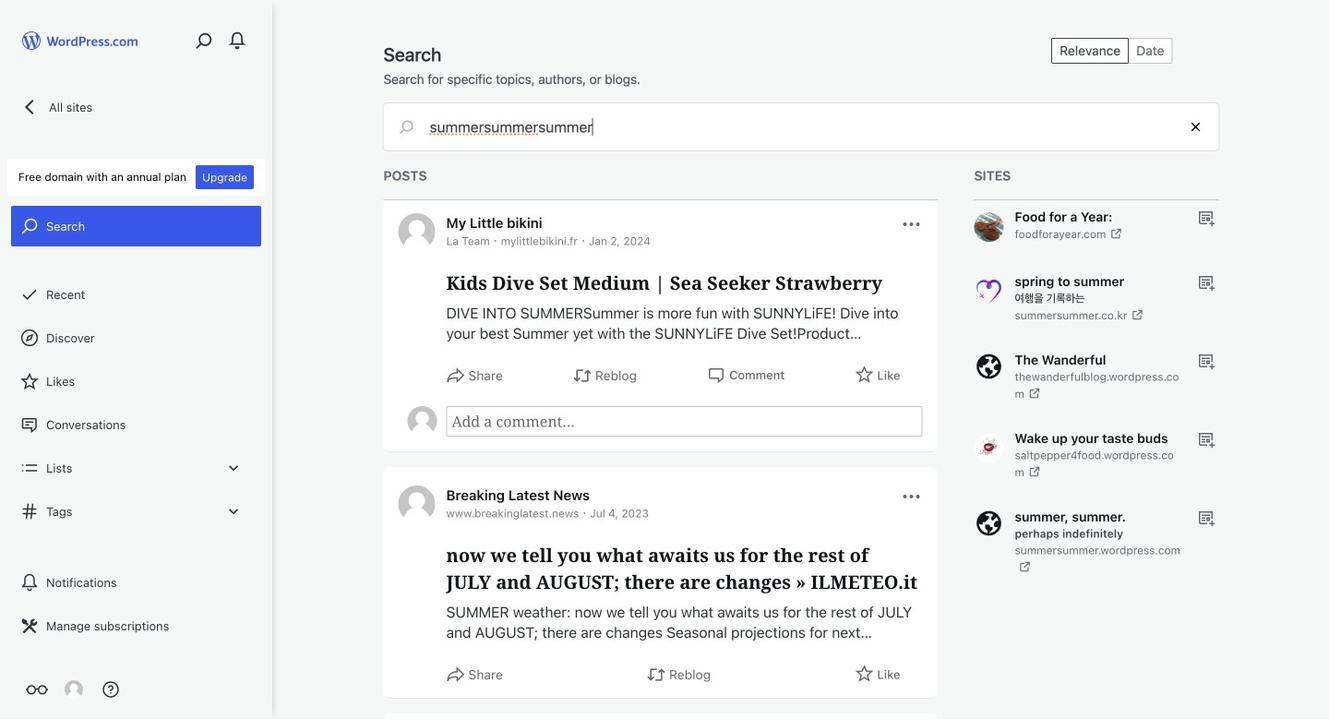 Task type: vqa. For each thing, say whether or not it's contained in the screenshot.
3rd list item from the bottom
yes



Task type: locate. For each thing, give the bounding box(es) containing it.
bob builder image right reader icon
[[65, 680, 83, 699]]

None radio
[[1052, 38, 1128, 64]]

0 vertical spatial keyboard_arrow_down image
[[224, 459, 243, 477]]

1 toggle menu image from the top
[[901, 213, 923, 235]]

admin image
[[398, 486, 435, 522]]

None radio
[[1128, 38, 1173, 64]]

toggle menu image for la team image
[[901, 213, 923, 235]]

keyboard_arrow_down image
[[224, 459, 243, 477], [224, 502, 243, 521]]

1 vertical spatial bob builder image
[[65, 680, 83, 699]]

1 vertical spatial keyboard_arrow_down image
[[224, 502, 243, 521]]

3 subscribe image from the top
[[1197, 352, 1215, 370]]

toggle menu image
[[901, 213, 923, 235], [901, 486, 923, 508]]

0 vertical spatial toggle menu image
[[901, 213, 923, 235]]

2 subscribe image from the top
[[1197, 273, 1215, 292]]

list item
[[1321, 65, 1329, 132], [1321, 161, 1329, 247], [1321, 247, 1329, 334], [1321, 334, 1329, 402]]

group
[[408, 406, 923, 437]]

la team image
[[398, 213, 435, 250]]

option group
[[1052, 38, 1173, 64]]

0 horizontal spatial bob builder image
[[65, 680, 83, 699]]

1 vertical spatial toggle menu image
[[901, 486, 923, 508]]

bob builder image
[[408, 406, 437, 436], [65, 680, 83, 699]]

None search field
[[384, 103, 1219, 150]]

bob builder image up admin icon at left bottom
[[408, 406, 437, 436]]

subscribe image
[[1197, 509, 1215, 527]]

1 list item from the top
[[1321, 65, 1329, 132]]

row
[[974, 195, 1219, 590]]

2 toggle menu image from the top
[[901, 486, 923, 508]]

close search image
[[1173, 110, 1219, 144]]

Add a comment… text field
[[446, 406, 923, 437]]

1 subscribe image from the top
[[1197, 209, 1215, 227]]

subscribe image
[[1197, 209, 1215, 227], [1197, 273, 1215, 292], [1197, 352, 1215, 370], [1197, 430, 1215, 449]]

0 vertical spatial bob builder image
[[408, 406, 437, 436]]



Task type: describe. For each thing, give the bounding box(es) containing it.
reader image
[[26, 678, 48, 701]]

2 list item from the top
[[1321, 161, 1329, 247]]

toggle menu image for admin icon at left bottom
[[901, 486, 923, 508]]

2 keyboard_arrow_down image from the top
[[224, 502, 243, 521]]

Search search field
[[430, 103, 1173, 150]]

3 list item from the top
[[1321, 247, 1329, 334]]

1 horizontal spatial bob builder image
[[408, 406, 437, 436]]

open search image
[[384, 116, 430, 138]]

4 list item from the top
[[1321, 334, 1329, 402]]

4 subscribe image from the top
[[1197, 430, 1215, 449]]

1 keyboard_arrow_down image from the top
[[224, 459, 243, 477]]



